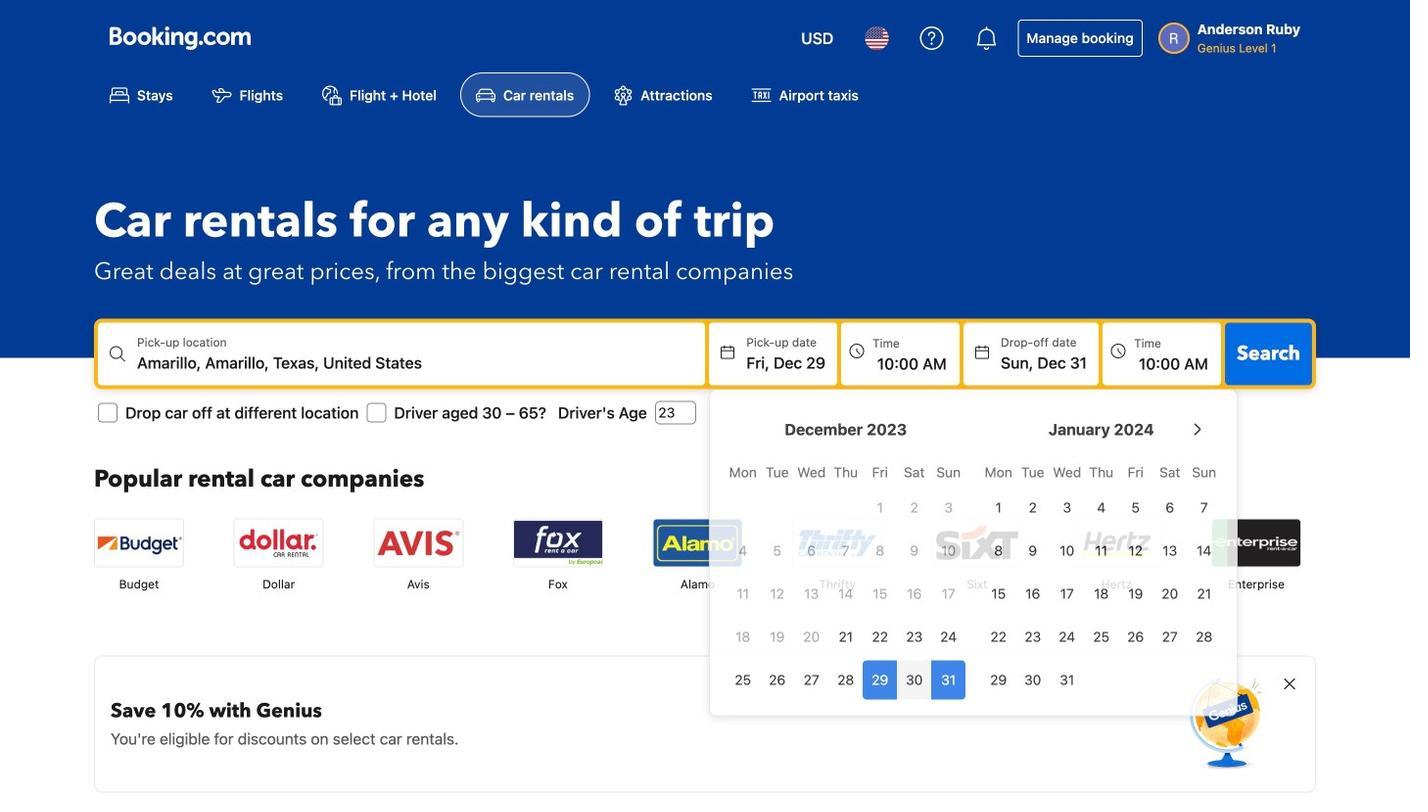 Task type: vqa. For each thing, say whether or not it's contained in the screenshot.
Search Button for CR-
no



Task type: locate. For each thing, give the bounding box(es) containing it.
sixt logo image
[[933, 520, 1022, 567]]

8 December 2023 checkbox
[[863, 531, 898, 570]]

None number field
[[655, 401, 696, 425]]

31 December 2023 checkbox
[[932, 661, 966, 700]]

13 December 2023 checkbox
[[795, 574, 829, 614]]

19 January 2024 checkbox
[[1119, 574, 1153, 614]]

2 January 2024 checkbox
[[1016, 488, 1051, 527]]

2 December 2023 checkbox
[[898, 488, 932, 527]]

27 January 2024 checkbox
[[1153, 618, 1188, 657]]

23 January 2024 checkbox
[[1016, 618, 1051, 657]]

hertz logo image
[[1073, 520, 1161, 567]]

26 January 2024 checkbox
[[1119, 618, 1153, 657]]

20 December 2023 checkbox
[[795, 618, 829, 657]]

1 horizontal spatial grid
[[982, 453, 1222, 700]]

cell
[[863, 657, 898, 700], [898, 657, 932, 700], [932, 657, 966, 700]]

31 January 2024 checkbox
[[1051, 661, 1085, 700]]

2 grid from the left
[[982, 453, 1222, 700]]

1 December 2023 checkbox
[[863, 488, 898, 527]]

14 January 2024 checkbox
[[1188, 531, 1222, 570]]

9 January 2024 checkbox
[[1016, 531, 1051, 570]]

3 January 2024 checkbox
[[1051, 488, 1085, 527]]

1 cell from the left
[[863, 657, 898, 700]]

22 January 2024 checkbox
[[982, 618, 1016, 657]]

8 January 2024 checkbox
[[982, 531, 1016, 570]]

2 cell from the left
[[898, 657, 932, 700]]

24 January 2024 checkbox
[[1051, 618, 1085, 657]]

19 December 2023 checkbox
[[761, 618, 795, 657]]

avis logo image
[[375, 520, 463, 567]]

grid
[[726, 453, 966, 700], [982, 453, 1222, 700]]

21 January 2024 checkbox
[[1188, 574, 1222, 614]]

0 horizontal spatial grid
[[726, 453, 966, 700]]

23 December 2023 checkbox
[[898, 618, 932, 657]]

budget logo image
[[95, 520, 183, 567]]

thrifty logo image
[[794, 520, 882, 567]]

12 January 2024 checkbox
[[1119, 531, 1153, 570]]

9 December 2023 checkbox
[[898, 531, 932, 570]]

4 December 2023 checkbox
[[726, 531, 761, 570]]



Task type: describe. For each thing, give the bounding box(es) containing it.
14 December 2023 checkbox
[[829, 574, 863, 614]]

24 December 2023 checkbox
[[932, 618, 966, 657]]

17 January 2024 checkbox
[[1051, 574, 1085, 614]]

12 December 2023 checkbox
[[761, 574, 795, 614]]

fox logo image
[[514, 520, 602, 567]]

15 January 2024 checkbox
[[982, 574, 1016, 614]]

alamo logo image
[[654, 520, 742, 567]]

5 December 2023 checkbox
[[761, 531, 795, 570]]

4 January 2024 checkbox
[[1085, 488, 1119, 527]]

26 December 2023 checkbox
[[761, 661, 795, 700]]

3 December 2023 checkbox
[[932, 488, 966, 527]]

enterprise logo image
[[1213, 520, 1301, 567]]

7 January 2024 checkbox
[[1188, 488, 1222, 527]]

dollar logo image
[[235, 520, 323, 567]]

15 December 2023 checkbox
[[863, 574, 898, 614]]

11 January 2024 checkbox
[[1085, 531, 1119, 570]]

booking.com online hotel reservations image
[[110, 26, 251, 50]]

3 cell from the left
[[932, 657, 966, 700]]

18 December 2023 checkbox
[[726, 618, 761, 657]]

7 December 2023 checkbox
[[829, 531, 863, 570]]

5 January 2024 checkbox
[[1119, 488, 1153, 527]]

16 January 2024 checkbox
[[1016, 574, 1051, 614]]

25 January 2024 checkbox
[[1085, 618, 1119, 657]]

29 January 2024 checkbox
[[982, 661, 1016, 700]]

25 December 2023 checkbox
[[726, 661, 761, 700]]

30 January 2024 checkbox
[[1016, 661, 1051, 700]]

13 January 2024 checkbox
[[1153, 531, 1188, 570]]

16 December 2023 checkbox
[[898, 574, 932, 614]]

11 December 2023 checkbox
[[726, 574, 761, 614]]

6 January 2024 checkbox
[[1153, 488, 1188, 527]]

10 December 2023 checkbox
[[932, 531, 966, 570]]

22 December 2023 checkbox
[[863, 618, 898, 657]]

28 January 2024 checkbox
[[1188, 618, 1222, 657]]

Pick-up location field
[[137, 351, 706, 375]]

10 January 2024 checkbox
[[1051, 531, 1085, 570]]

18 January 2024 checkbox
[[1085, 574, 1119, 614]]

20 January 2024 checkbox
[[1153, 574, 1188, 614]]

17 December 2023 checkbox
[[932, 574, 966, 614]]

29 December 2023 checkbox
[[863, 661, 898, 700]]

28 December 2023 checkbox
[[829, 661, 863, 700]]

30 December 2023 checkbox
[[898, 661, 932, 700]]

1 January 2024 checkbox
[[982, 488, 1016, 527]]

21 December 2023 checkbox
[[829, 618, 863, 657]]

27 December 2023 checkbox
[[795, 661, 829, 700]]

6 December 2023 checkbox
[[795, 531, 829, 570]]

1 grid from the left
[[726, 453, 966, 700]]



